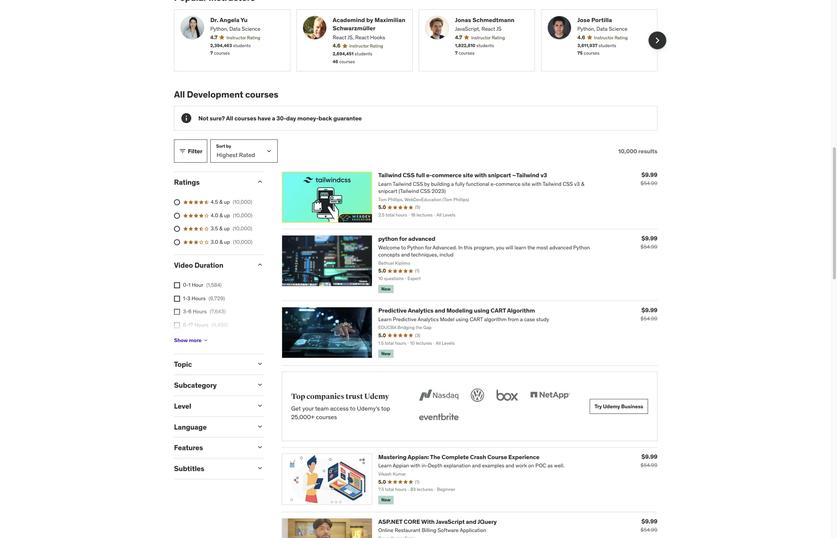 Task type: vqa. For each thing, say whether or not it's contained in the screenshot.


Task type: describe. For each thing, give the bounding box(es) containing it.
6-
[[183, 322, 188, 329]]

instructor for react
[[472, 35, 491, 40]]

predictive
[[379, 307, 407, 315]]

& for 3.5
[[219, 226, 223, 232]]

v3
[[541, 172, 547, 179]]

xsmall image for 0-
[[174, 283, 180, 289]]

features
[[174, 444, 203, 453]]

hours for 6-17 hours
[[195, 322, 209, 329]]

up for 3.0 & up
[[224, 239, 230, 246]]

dr. angela yu python, data science
[[210, 16, 261, 32]]

instructor rating for react
[[472, 35, 505, 40]]

& for 4.0
[[220, 212, 223, 219]]

1-
[[183, 295, 187, 302]]

hours right 17+
[[193, 335, 207, 342]]

modeling
[[447, 307, 473, 315]]

2 $54.99 from the top
[[641, 244, 658, 251]]

using
[[474, 307, 490, 315]]

(10,000) for 3.0 & up (10,000)
[[233, 239, 253, 246]]

tailwind
[[379, 172, 402, 179]]

trust
[[346, 392, 363, 402]]

day
[[286, 114, 296, 122]]

0-
[[183, 282, 189, 289]]

dr. angela yu link
[[210, 16, 284, 24]]

access
[[330, 405, 349, 413]]

instructor rating for data
[[594, 35, 628, 40]]

site
[[463, 172, 473, 179]]

guarantee
[[334, 114, 362, 122]]

$9.99 $54.99 for algorithm
[[641, 307, 658, 323]]

1 horizontal spatial react
[[355, 34, 369, 41]]

mastering appian: the complete crash course experience
[[379, 454, 540, 461]]

tailwind css full e-commerce site with snipcart ~tailwind v3
[[379, 172, 547, 179]]

4.7 for dr. angela yu
[[210, 34, 218, 41]]

features button
[[174, 444, 250, 453]]

data inside jose portilla python, data science
[[597, 26, 608, 32]]

level
[[174, 402, 191, 411]]

1-3 hours (6,729)
[[183, 295, 225, 302]]

3.0
[[211, 239, 218, 246]]

not
[[198, 114, 209, 122]]

4.0 & up (10,000)
[[211, 212, 253, 219]]

xsmall image inside "show more" button
[[203, 338, 209, 344]]

3
[[187, 295, 190, 302]]

instructor for schwarzmüller
[[350, 43, 369, 49]]

show more
[[174, 337, 202, 344]]

(9,485)
[[212, 322, 228, 329]]

small image for video duration
[[256, 262, 264, 269]]

for
[[399, 235, 407, 243]]

algorithm
[[507, 307, 535, 315]]

$54.99 for with
[[641, 180, 658, 187]]

hours for 3-6 hours
[[193, 309, 207, 315]]

students for data
[[599, 43, 617, 48]]

3,611,937 students 75 courses
[[578, 43, 617, 56]]

try udemy business link
[[590, 400, 649, 415]]

hooks
[[370, 34, 385, 41]]

try udemy business
[[595, 404, 644, 410]]

js,
[[348, 34, 354, 41]]

subcategory
[[174, 381, 217, 390]]

python
[[379, 235, 398, 243]]

2 $9.99 from the top
[[642, 235, 658, 242]]

topic button
[[174, 360, 250, 369]]

4.0
[[211, 212, 218, 219]]

2 $9.99 $54.99 from the top
[[641, 235, 658, 251]]

rating for react
[[492, 35, 505, 40]]

courses for 1,822,610
[[459, 50, 475, 56]]

udemy inside top companies trust udemy get your team access to udemy's top 25,000+ courses
[[365, 392, 389, 402]]

e-
[[426, 172, 432, 179]]

3-6 hours (7,643)
[[183, 309, 226, 315]]

0 vertical spatial all
[[174, 89, 185, 100]]

experience
[[509, 454, 540, 461]]

5 $54.99 from the top
[[641, 527, 658, 534]]

maximilian
[[375, 16, 406, 23]]

(10,000) for 3.5 & up (10,000)
[[233, 226, 252, 232]]

4.6 for jose portilla
[[578, 34, 585, 41]]

sure?
[[210, 114, 225, 122]]

jose portilla python, data science
[[578, 16, 628, 32]]

a
[[272, 114, 275, 122]]

courses up have
[[245, 89, 279, 100]]

5 $9.99 from the top
[[642, 518, 658, 526]]

jose portilla link
[[578, 16, 652, 24]]

udemy's
[[357, 405, 380, 413]]

duration
[[195, 261, 224, 270]]

subtitles
[[174, 465, 204, 474]]

$9.99 for with
[[642, 171, 658, 179]]

ratings
[[174, 178, 200, 187]]

js
[[497, 26, 502, 32]]

with
[[422, 518, 435, 526]]

xsmall image for 3-
[[174, 309, 180, 315]]

1,822,610
[[455, 43, 476, 48]]

yu
[[241, 16, 248, 23]]

instructor rating for python,
[[227, 35, 260, 40]]

science inside jose portilla python, data science
[[609, 26, 628, 32]]

(7,643)
[[210, 309, 226, 315]]

video duration
[[174, 261, 224, 270]]

30-
[[277, 114, 286, 122]]

dr.
[[210, 16, 219, 23]]

to
[[350, 405, 356, 413]]

portilla
[[592, 16, 612, 23]]

ratings button
[[174, 178, 250, 187]]

2,394,463
[[210, 43, 232, 48]]

predictive analytics and modeling using cart algorithm link
[[379, 307, 535, 315]]

small image inside filter button
[[179, 148, 186, 155]]

2,694,451
[[333, 51, 354, 57]]

2,394,463 students 7 courses
[[210, 43, 251, 56]]

team
[[315, 405, 329, 413]]

small image for topic
[[256, 361, 264, 368]]

xsmall image for 6-
[[174, 323, 180, 329]]

volkswagen image
[[470, 388, 486, 404]]

7 for jonas
[[455, 50, 458, 56]]

17
[[188, 322, 193, 329]]

mastering appian: the complete crash course experience link
[[379, 454, 540, 461]]

1 horizontal spatial udemy
[[603, 404, 620, 410]]

results
[[639, 147, 658, 155]]

top companies trust udemy get your team access to udemy's top 25,000+ courses
[[291, 392, 390, 421]]

courses for not
[[235, 114, 257, 122]]

& for 3.0
[[220, 239, 223, 246]]

4.7 for jonas schmedtmann
[[455, 34, 463, 41]]

the
[[430, 454, 441, 461]]

money-
[[297, 114, 319, 122]]



Task type: locate. For each thing, give the bounding box(es) containing it.
6
[[188, 309, 192, 315]]

students inside 1,822,610 students 7 courses
[[477, 43, 494, 48]]

0 horizontal spatial react
[[333, 34, 347, 41]]

instructor down js,
[[350, 43, 369, 49]]

2 & from the top
[[220, 212, 223, 219]]

0 horizontal spatial udemy
[[365, 392, 389, 402]]

instructor down jose portilla python, data science on the right
[[594, 35, 614, 40]]

0 vertical spatial xsmall image
[[174, 283, 180, 289]]

instructor up 1,822,610 students 7 courses
[[472, 35, 491, 40]]

7 for dr.
[[210, 50, 213, 56]]

0 vertical spatial small image
[[179, 148, 186, 155]]

up right the 4.5
[[224, 199, 230, 206]]

hours right the 17
[[195, 322, 209, 329]]

xsmall image left the 0-
[[174, 283, 180, 289]]

xsmall image
[[174, 283, 180, 289], [174, 296, 180, 302], [203, 338, 209, 344]]

courses for 2,394,463
[[214, 50, 230, 56]]

rating down dr. angela yu link
[[247, 35, 260, 40]]

4 $9.99 $54.99 from the top
[[641, 453, 658, 469]]

xsmall image left 3-
[[174, 309, 180, 315]]

0 horizontal spatial small image
[[179, 148, 186, 155]]

rating down hooks
[[370, 43, 383, 49]]

7 down 1,822,610
[[455, 50, 458, 56]]

1 7 from the left
[[210, 50, 213, 56]]

6 small image from the top
[[256, 444, 264, 452]]

(10,000) down 3.5 & up (10,000)
[[233, 239, 253, 246]]

popular instructors element
[[174, 0, 667, 71]]

hour
[[192, 282, 203, 289]]

xsmall image left 6-
[[174, 323, 180, 329]]

1 vertical spatial all
[[226, 114, 233, 122]]

0 horizontal spatial and
[[435, 307, 446, 315]]

instructor
[[227, 35, 246, 40], [472, 35, 491, 40], [594, 35, 614, 40], [350, 43, 369, 49]]

up right 3.0
[[224, 239, 230, 246]]

7 inside 2,394,463 students 7 courses
[[210, 50, 213, 56]]

0 vertical spatial and
[[435, 307, 446, 315]]

science inside 'dr. angela yu python, data science'
[[242, 26, 261, 32]]

small image
[[179, 148, 186, 155], [256, 402, 264, 410]]

topic
[[174, 360, 192, 369]]

instructor rating for schwarzmüller
[[350, 43, 383, 49]]

courses inside 1,822,610 students 7 courses
[[459, 50, 475, 56]]

jquery
[[478, 518, 497, 526]]

students for schwarzmüller
[[355, 51, 373, 57]]

3.0 & up (10,000)
[[211, 239, 253, 246]]

5 small image from the top
[[256, 423, 264, 431]]

$54.99
[[641, 180, 658, 187], [641, 244, 658, 251], [641, 316, 658, 323], [641, 462, 658, 469], [641, 527, 658, 534]]

1 horizontal spatial all
[[226, 114, 233, 122]]

show more button
[[174, 333, 209, 348]]

4.6 for academind by maximilian schwarzmüller
[[333, 42, 341, 49]]

0 vertical spatial 4.6
[[578, 34, 585, 41]]

udemy
[[365, 392, 389, 402], [603, 404, 620, 410]]

$9.99 $54.99 for experience
[[641, 453, 658, 469]]

courses down 2,394,463 at the left
[[214, 50, 230, 56]]

business
[[622, 404, 644, 410]]

4.7 up 2,394,463 at the left
[[210, 34, 218, 41]]

1 vertical spatial and
[[466, 518, 477, 526]]

1 data from the left
[[230, 26, 241, 32]]

hours
[[192, 295, 206, 302], [193, 309, 207, 315], [195, 322, 209, 329], [193, 335, 207, 342]]

next image
[[652, 34, 664, 46]]

students inside 2,394,463 students 7 courses
[[233, 43, 251, 48]]

analytics
[[408, 307, 434, 315]]

small image for features
[[256, 444, 264, 452]]

students inside 3,611,937 students 75 courses
[[599, 43, 617, 48]]

language button
[[174, 423, 250, 432]]

1 vertical spatial small image
[[256, 402, 264, 410]]

rating for data
[[615, 35, 628, 40]]

4.6 up 2,694,451
[[333, 42, 341, 49]]

& right the 4.5
[[219, 199, 223, 206]]

1 horizontal spatial 7
[[455, 50, 458, 56]]

small image for subtitles
[[256, 465, 264, 473]]

7
[[210, 50, 213, 56], [455, 50, 458, 56]]

filter
[[188, 147, 203, 155]]

show
[[174, 337, 188, 344]]

courses down 3,611,937 on the right
[[584, 50, 600, 56]]

1 vertical spatial udemy
[[603, 404, 620, 410]]

python,
[[210, 26, 228, 32], [578, 26, 596, 32]]

development
[[187, 89, 243, 100]]

all
[[174, 89, 185, 100], [226, 114, 233, 122]]

1 vertical spatial 4.6
[[333, 42, 341, 49]]

academind by maximilian schwarzmüller link
[[333, 16, 407, 32]]

courses down the team
[[316, 414, 337, 421]]

0 vertical spatial udemy
[[365, 392, 389, 402]]

cart
[[491, 307, 506, 315]]

snipcart
[[488, 172, 511, 179]]

javascript
[[436, 518, 465, 526]]

3 $9.99 $54.99 from the top
[[641, 307, 658, 323]]

asp.net
[[379, 518, 403, 526]]

courses for 3,611,937
[[584, 50, 600, 56]]

2,694,451 students 46 courses
[[333, 51, 373, 64]]

small image left filter
[[179, 148, 186, 155]]

1 vertical spatial xsmall image
[[174, 296, 180, 302]]

3 up from the top
[[224, 226, 230, 232]]

and
[[435, 307, 446, 315], [466, 518, 477, 526]]

up right 3.5 at the top left
[[224, 226, 230, 232]]

4.6 up 3,611,937 on the right
[[578, 34, 585, 41]]

students right 3,611,937 on the right
[[599, 43, 617, 48]]

nasdaq image
[[418, 388, 461, 404]]

(10,000) up 4.0 & up (10,000)
[[233, 199, 252, 206]]

3 $9.99 from the top
[[642, 307, 658, 314]]

17+ hours
[[183, 335, 207, 342]]

1 vertical spatial xsmall image
[[174, 323, 180, 329]]

0 horizontal spatial 7
[[210, 50, 213, 56]]

and left jquery
[[466, 518, 477, 526]]

angela
[[220, 16, 240, 23]]

data inside 'dr. angela yu python, data science'
[[230, 26, 241, 32]]

asp.net core with javascript and jquery link
[[379, 518, 497, 526]]

7 small image from the top
[[256, 465, 264, 473]]

0 horizontal spatial all
[[174, 89, 185, 100]]

2 science from the left
[[609, 26, 628, 32]]

& right 3.0
[[220, 239, 223, 246]]

python, down dr.
[[210, 26, 228, 32]]

~tailwind
[[513, 172, 540, 179]]

1 $9.99 $54.99 from the top
[[641, 171, 658, 187]]

instructor up 2,394,463 students 7 courses
[[227, 35, 246, 40]]

students inside "2,694,451 students 46 courses"
[[355, 51, 373, 57]]

up for 4.0 & up
[[224, 212, 230, 219]]

instructor rating down hooks
[[350, 43, 383, 49]]

jonas schmedtmann javascript, react js
[[455, 16, 515, 32]]

small image for ratings
[[256, 178, 264, 186]]

have
[[258, 114, 271, 122]]

1
[[189, 282, 191, 289]]

$9.99 for experience
[[642, 453, 658, 461]]

small image for language
[[256, 423, 264, 431]]

2 up from the top
[[224, 212, 230, 219]]

1 & from the top
[[219, 199, 223, 206]]

up right 4.0
[[224, 212, 230, 219]]

all development courses
[[174, 89, 279, 100]]

2 data from the left
[[597, 26, 608, 32]]

courses left have
[[235, 114, 257, 122]]

react left js,
[[333, 34, 347, 41]]

(1,584)
[[206, 282, 222, 289]]

jonas
[[455, 16, 471, 23]]

python, inside 'dr. angela yu python, data science'
[[210, 26, 228, 32]]

xsmall image left 1-
[[174, 296, 180, 302]]

2 horizontal spatial react
[[482, 26, 495, 32]]

react inside jonas schmedtmann javascript, react js
[[482, 26, 495, 32]]

1 4.7 from the left
[[210, 34, 218, 41]]

jonas schmedtmann link
[[455, 16, 529, 24]]

rating for schwarzmüller
[[370, 43, 383, 49]]

and right the analytics on the bottom of the page
[[435, 307, 446, 315]]

1 horizontal spatial science
[[609, 26, 628, 32]]

75
[[578, 50, 583, 56]]

1 horizontal spatial data
[[597, 26, 608, 32]]

instructor rating
[[227, 35, 260, 40], [472, 35, 505, 40], [594, 35, 628, 40], [350, 43, 383, 49]]

2 4.7 from the left
[[455, 34, 463, 41]]

3.5
[[211, 226, 218, 232]]

0 horizontal spatial science
[[242, 26, 261, 32]]

academind
[[333, 16, 365, 23]]

3.5 & up (10,000)
[[211, 226, 252, 232]]

companies
[[307, 392, 344, 402]]

students for react
[[477, 43, 494, 48]]

instructor for python,
[[227, 35, 246, 40]]

students for python,
[[233, 43, 251, 48]]

python, inside jose portilla python, data science
[[578, 26, 596, 32]]

4 & from the top
[[220, 239, 223, 246]]

1 xsmall image from the top
[[174, 309, 180, 315]]

up for 4.5 & up
[[224, 199, 230, 206]]

small image left the get at bottom
[[256, 402, 264, 410]]

1 horizontal spatial python,
[[578, 26, 596, 32]]

video duration button
[[174, 261, 250, 270]]

students right 2,394,463 at the left
[[233, 43, 251, 48]]

python for  advanced
[[379, 235, 436, 243]]

3 small image from the top
[[256, 361, 264, 368]]

2 small image from the top
[[256, 262, 264, 269]]

7 down 2,394,463 at the left
[[210, 50, 213, 56]]

instructor for data
[[594, 35, 614, 40]]

4.5
[[211, 199, 218, 206]]

small image for subcategory
[[256, 382, 264, 389]]

4 $9.99 from the top
[[642, 453, 658, 461]]

(10,000) for 4.5 & up (10,000)
[[233, 199, 252, 206]]

instructor rating down jose portilla python, data science on the right
[[594, 35, 628, 40]]

2 xsmall image from the top
[[174, 323, 180, 329]]

& right 3.5 at the top left
[[219, 226, 223, 232]]

eventbrite image
[[418, 410, 461, 426]]

courses inside top companies trust udemy get your team access to udemy's top 25,000+ courses
[[316, 414, 337, 421]]

all left "development"
[[174, 89, 185, 100]]

& for 4.5
[[219, 199, 223, 206]]

carousel element
[[174, 9, 667, 71]]

python, down jose
[[578, 26, 596, 32]]

instructor rating down 'dr. angela yu python, data science'
[[227, 35, 260, 40]]

box image
[[495, 388, 520, 404]]

hours right 6
[[193, 309, 207, 315]]

up
[[224, 199, 230, 206], [224, 212, 230, 219], [224, 226, 230, 232], [224, 239, 230, 246]]

(10,000)
[[233, 199, 252, 206], [233, 212, 253, 219], [233, 226, 252, 232], [233, 239, 253, 246]]

students right 2,694,451
[[355, 51, 373, 57]]

courses inside 2,394,463 students 7 courses
[[214, 50, 230, 56]]

react right js,
[[355, 34, 369, 41]]

1 up from the top
[[224, 199, 230, 206]]

netapp image
[[529, 388, 572, 404]]

0 horizontal spatial 4.6
[[333, 42, 341, 49]]

top
[[381, 405, 390, 413]]

appian:
[[408, 454, 429, 461]]

(10,000) up 3.5 & up (10,000)
[[233, 212, 253, 219]]

1 horizontal spatial small image
[[256, 402, 264, 410]]

$54.99 for algorithm
[[641, 316, 658, 323]]

rating down js
[[492, 35, 505, 40]]

$54.99 for experience
[[641, 462, 658, 469]]

(10,000) down 4.0 & up (10,000)
[[233, 226, 252, 232]]

rating down jose portilla "link" at top right
[[615, 35, 628, 40]]

with
[[475, 172, 487, 179]]

10,000
[[619, 147, 637, 155]]

$9.99 for algorithm
[[642, 307, 658, 314]]

5 $9.99 $54.99 from the top
[[641, 518, 658, 534]]

subtitles button
[[174, 465, 250, 474]]

core
[[404, 518, 420, 526]]

advanced
[[409, 235, 436, 243]]

4.7 up 1,822,610
[[455, 34, 463, 41]]

0-1 hour (1,584)
[[183, 282, 222, 289]]

2 7 from the left
[[455, 50, 458, 56]]

all right sure?
[[226, 114, 233, 122]]

4 small image from the top
[[256, 382, 264, 389]]

hours right 3
[[192, 295, 206, 302]]

data down "angela"
[[230, 26, 241, 32]]

udemy right try
[[603, 404, 620, 410]]

1 small image from the top
[[256, 178, 264, 186]]

predictive analytics and modeling using cart algorithm
[[379, 307, 535, 315]]

xsmall image
[[174, 309, 180, 315], [174, 323, 180, 329]]

rating for python,
[[247, 35, 260, 40]]

courses down 1,822,610
[[459, 50, 475, 56]]

0 vertical spatial xsmall image
[[174, 309, 180, 315]]

1 horizontal spatial 4.6
[[578, 34, 585, 41]]

$9.99 $54.99 for with
[[641, 171, 658, 187]]

1 python, from the left
[[210, 26, 228, 32]]

3 $54.99 from the top
[[641, 316, 658, 323]]

javascript,
[[455, 26, 481, 32]]

instructor rating down jonas schmedtmann javascript, react js
[[472, 35, 505, 40]]

7 inside 1,822,610 students 7 courses
[[455, 50, 458, 56]]

0 horizontal spatial python,
[[210, 26, 228, 32]]

xsmall image right more
[[203, 338, 209, 344]]

students right 1,822,610
[[477, 43, 494, 48]]

4 up from the top
[[224, 239, 230, 246]]

hours for 1-3 hours
[[192, 295, 206, 302]]

1 horizontal spatial and
[[466, 518, 477, 526]]

xsmall image for 1-
[[174, 296, 180, 302]]

1 horizontal spatial 4.7
[[455, 34, 463, 41]]

& right 4.0
[[220, 212, 223, 219]]

video
[[174, 261, 193, 270]]

your
[[303, 405, 314, 413]]

react down jonas schmedtmann link
[[482, 26, 495, 32]]

science down dr. angela yu link
[[242, 26, 261, 32]]

4 $54.99 from the top
[[641, 462, 658, 469]]

10,000 results status
[[619, 147, 658, 155]]

2 python, from the left
[[578, 26, 596, 32]]

udemy up udemy's
[[365, 392, 389, 402]]

courses inside 3,611,937 students 75 courses
[[584, 50, 600, 56]]

4.5 & up (10,000)
[[211, 199, 252, 206]]

not sure? all courses have a 30-day money-back guarantee
[[198, 114, 362, 122]]

courses for 2,694,451
[[339, 59, 355, 64]]

3 & from the top
[[219, 226, 223, 232]]

courses down 2,694,451
[[339, 59, 355, 64]]

3-
[[183, 309, 188, 315]]

course
[[488, 454, 507, 461]]

0 horizontal spatial 4.7
[[210, 34, 218, 41]]

small image
[[256, 178, 264, 186], [256, 262, 264, 269], [256, 361, 264, 368], [256, 382, 264, 389], [256, 423, 264, 431], [256, 444, 264, 452], [256, 465, 264, 473]]

1 $9.99 from the top
[[642, 171, 658, 179]]

courses inside "2,694,451 students 46 courses"
[[339, 59, 355, 64]]

data down portilla at the right
[[597, 26, 608, 32]]

more
[[189, 337, 202, 344]]

science down jose portilla "link" at top right
[[609, 26, 628, 32]]

0 horizontal spatial data
[[230, 26, 241, 32]]

46
[[333, 59, 338, 64]]

1 science from the left
[[242, 26, 261, 32]]

up for 3.5 & up
[[224, 226, 230, 232]]

crash
[[470, 454, 486, 461]]

top
[[291, 392, 305, 402]]

1 $54.99 from the top
[[641, 180, 658, 187]]

(10,000) for 4.0 & up (10,000)
[[233, 212, 253, 219]]

2 vertical spatial xsmall image
[[203, 338, 209, 344]]



